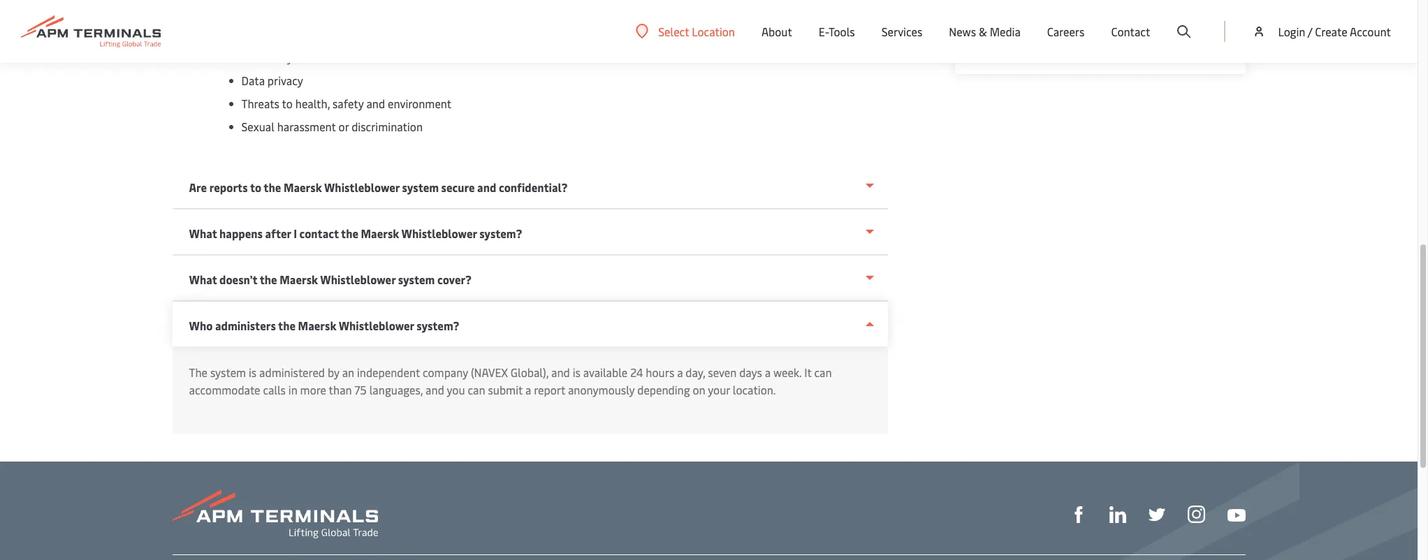 Task type: locate. For each thing, give the bounding box(es) containing it.
shape link
[[1071, 505, 1087, 524]]

can right "it"
[[815, 365, 832, 380]]

maersk
[[284, 180, 322, 195], [361, 226, 399, 241], [280, 272, 318, 287], [298, 318, 337, 333]]

1 horizontal spatial is
[[573, 365, 581, 380]]

system inside "dropdown button"
[[402, 180, 439, 195]]

careers button
[[1048, 0, 1085, 63]]

environment
[[388, 96, 452, 111]]

0 vertical spatial system?
[[480, 226, 522, 241]]

more
[[300, 382, 326, 398]]

is
[[249, 365, 257, 380], [573, 365, 581, 380]]

what left doesn't
[[189, 272, 217, 287]]

the right reports
[[264, 180, 281, 195]]

0 horizontal spatial system?
[[417, 318, 460, 333]]

to
[[282, 96, 293, 111], [250, 180, 261, 195]]

can
[[815, 365, 832, 380], [468, 382, 485, 398]]

a
[[677, 365, 683, 380], [765, 365, 771, 380], [526, 382, 531, 398]]

services
[[882, 24, 923, 39]]

anonymously
[[568, 382, 635, 398]]

0 vertical spatial what
[[189, 226, 217, 241]]

who
[[189, 318, 213, 333]]

and inside "dropdown button"
[[478, 180, 497, 195]]

login / create account
[[1279, 24, 1392, 39]]

media
[[990, 24, 1021, 39]]

2 what from the top
[[189, 272, 217, 287]]

accommodate
[[189, 382, 260, 398]]

who administers the maersk whistleblower system? button
[[172, 302, 888, 347]]

it
[[242, 50, 250, 65]]

apmt footer logo image
[[172, 490, 378, 539]]

global),
[[511, 365, 549, 380]]

sexual
[[242, 119, 275, 134]]

happens
[[220, 226, 263, 241]]

&
[[979, 24, 988, 39]]

what doesn't the maersk whistleblower system cover? button
[[172, 256, 888, 302]]

the right doesn't
[[260, 272, 277, 287]]

what
[[189, 226, 217, 241], [189, 272, 217, 287]]

are reports to the maersk whistleblower system secure and confidential? button
[[172, 164, 888, 210]]

0 horizontal spatial is
[[249, 365, 257, 380]]

the system is administered by an independent company (navex global), and is available 24 hours a day, seven days a week. it can accommodate calls in more than 75 languages, and you can submit a report anonymously depending on your location.
[[189, 365, 832, 398]]

hours
[[646, 365, 675, 380]]

system?
[[480, 226, 522, 241], [417, 318, 460, 333]]

is up 'accommodate'
[[249, 365, 257, 380]]

what left happens
[[189, 226, 217, 241]]

available
[[584, 365, 628, 380]]

are reports to the maersk whistleblower system secure and confidential?
[[189, 180, 568, 195]]

news & media button
[[950, 0, 1021, 63]]

1 vertical spatial to
[[250, 180, 261, 195]]

the right the administers
[[278, 318, 296, 333]]

to inside "dropdown button"
[[250, 180, 261, 195]]

75
[[355, 382, 367, 398]]

system? up company
[[417, 318, 460, 333]]

seven
[[708, 365, 737, 380]]

1 vertical spatial system
[[398, 272, 435, 287]]

depending
[[638, 382, 690, 398]]

system left secure
[[402, 180, 439, 195]]

system up 'accommodate'
[[210, 365, 246, 380]]

and right secure
[[478, 180, 497, 195]]

login
[[1279, 24, 1306, 39]]

1 vertical spatial system?
[[417, 318, 460, 333]]

an
[[342, 365, 354, 380]]

it security
[[242, 50, 293, 65]]

1 what from the top
[[189, 226, 217, 241]]

and
[[367, 96, 385, 111], [478, 180, 497, 195], [552, 365, 570, 380], [426, 382, 444, 398]]

company
[[423, 365, 468, 380]]

login / create account link
[[1253, 0, 1392, 63]]

days
[[740, 365, 763, 380]]

and down company
[[426, 382, 444, 398]]

whistleblower down what happens after i contact the maersk whistleblower system?
[[320, 272, 396, 287]]

1 vertical spatial what
[[189, 272, 217, 287]]

after
[[265, 226, 291, 241]]

create
[[1316, 24, 1348, 39]]

youtube image
[[1228, 509, 1246, 522]]

reports
[[210, 180, 248, 195]]

maersk up i
[[284, 180, 322, 195]]

2 vertical spatial system
[[210, 365, 246, 380]]

what happens after i contact the maersk whistleblower system? button
[[172, 210, 888, 256]]

1 horizontal spatial to
[[282, 96, 293, 111]]

maersk down 'what doesn't the maersk whistleblower system cover?'
[[298, 318, 337, 333]]

0 vertical spatial to
[[282, 96, 293, 111]]

secure
[[442, 180, 475, 195]]

than
[[329, 382, 352, 398]]

system
[[402, 180, 439, 195], [398, 272, 435, 287], [210, 365, 246, 380]]

1 vertical spatial can
[[468, 382, 485, 398]]

about
[[762, 24, 793, 39]]

1 is from the left
[[249, 365, 257, 380]]

0 horizontal spatial can
[[468, 382, 485, 398]]

a down global),
[[526, 382, 531, 398]]

the right "contact"
[[341, 226, 359, 241]]

can right you
[[468, 382, 485, 398]]

facebook image
[[1071, 507, 1087, 524]]

report
[[534, 382, 566, 398]]

independent
[[357, 365, 420, 380]]

whistleblower up independent
[[339, 318, 414, 333]]

0 vertical spatial system
[[402, 180, 439, 195]]

whistleblower up what happens after i contact the maersk whistleblower system?
[[324, 180, 400, 195]]

the
[[264, 180, 281, 195], [341, 226, 359, 241], [260, 272, 277, 287], [278, 318, 296, 333]]

news
[[950, 24, 977, 39]]

whistleblower inside "dropdown button"
[[324, 180, 400, 195]]

what for what doesn't the maersk whistleblower system cover?
[[189, 272, 217, 287]]

linkedin__x28_alt_x29__3_ link
[[1110, 505, 1126, 524]]

to down privacy
[[282, 96, 293, 111]]

cover?
[[438, 272, 472, 287]]

e-tools
[[819, 24, 855, 39]]

0 vertical spatial can
[[815, 365, 832, 380]]

a left day,
[[677, 365, 683, 380]]

is left available
[[573, 365, 581, 380]]

to right reports
[[250, 180, 261, 195]]

a right days
[[765, 365, 771, 380]]

system left cover?
[[398, 272, 435, 287]]

1 horizontal spatial system?
[[480, 226, 522, 241]]

the
[[189, 365, 208, 380]]

twitter image
[[1149, 507, 1166, 524]]

system? up what doesn't the maersk whistleblower system cover? dropdown button
[[480, 226, 522, 241]]

threats
[[242, 96, 280, 111]]

0 horizontal spatial to
[[250, 180, 261, 195]]



Task type: describe. For each thing, give the bounding box(es) containing it.
and up report
[[552, 365, 570, 380]]

services button
[[882, 0, 923, 63]]

about button
[[762, 0, 793, 63]]

careers
[[1048, 24, 1085, 39]]

contact
[[1112, 24, 1151, 39]]

/
[[1308, 24, 1313, 39]]

e-tools button
[[819, 0, 855, 63]]

by
[[328, 365, 340, 380]]

contact button
[[1112, 0, 1151, 63]]

harassment
[[277, 119, 336, 134]]

24
[[631, 365, 643, 380]]

news & media
[[950, 24, 1021, 39]]

2 is from the left
[[573, 365, 581, 380]]

e-
[[819, 24, 829, 39]]

1 horizontal spatial can
[[815, 365, 832, 380]]

are
[[189, 180, 207, 195]]

maersk down i
[[280, 272, 318, 287]]

languages,
[[370, 382, 423, 398]]

what happens after i contact the maersk whistleblower system?
[[189, 226, 522, 241]]

calls
[[263, 382, 286, 398]]

system inside the system is administered by an independent company (navex global), and is available 24 hours a day, seven days a week. it can accommodate calls in more than 75 languages, and you can submit a report anonymously depending on your location.
[[210, 365, 246, 380]]

or
[[339, 119, 349, 134]]

on
[[693, 382, 706, 398]]

select location button
[[636, 23, 735, 39]]

select
[[659, 23, 689, 39]]

select location
[[659, 23, 735, 39]]

tools
[[829, 24, 855, 39]]

privacy
[[268, 73, 303, 88]]

(navex
[[471, 365, 508, 380]]

i
[[294, 226, 297, 241]]

instagram link
[[1188, 505, 1205, 524]]

data
[[242, 73, 265, 88]]

discrimination
[[352, 119, 423, 134]]

0 horizontal spatial a
[[526, 382, 531, 398]]

instagram image
[[1188, 506, 1205, 524]]

doesn't
[[220, 272, 258, 287]]

you
[[447, 382, 465, 398]]

and up "discrimination"
[[367, 96, 385, 111]]

sexual harassment or discrimination
[[242, 119, 423, 134]]

confidential?
[[499, 180, 568, 195]]

account
[[1351, 24, 1392, 39]]

the inside "dropdown button"
[[264, 180, 281, 195]]

whistleblower up cover?
[[402, 226, 477, 241]]

your
[[708, 382, 730, 398]]

safety
[[333, 96, 364, 111]]

in
[[289, 382, 298, 398]]

contact
[[300, 226, 339, 241]]

who administers the maersk whistleblower system?
[[189, 318, 460, 333]]

health,
[[296, 96, 330, 111]]

fill 44 link
[[1149, 505, 1166, 524]]

week.
[[774, 365, 802, 380]]

1 horizontal spatial a
[[677, 365, 683, 380]]

linkedin image
[[1110, 507, 1126, 524]]

2 horizontal spatial a
[[765, 365, 771, 380]]

submit
[[488, 382, 523, 398]]

maersk inside "dropdown button"
[[284, 180, 322, 195]]

you tube link
[[1228, 506, 1246, 523]]

threats to health, safety and environment
[[242, 96, 452, 111]]

data privacy
[[242, 73, 303, 88]]

maersk down are reports to the maersk whistleblower system secure and confidential?
[[361, 226, 399, 241]]

administers
[[215, 318, 276, 333]]

day,
[[686, 365, 706, 380]]

what for what happens after i contact the maersk whistleblower system?
[[189, 226, 217, 241]]

what doesn't the maersk whistleblower system cover?
[[189, 272, 472, 287]]

location.
[[733, 382, 776, 398]]

system inside dropdown button
[[398, 272, 435, 287]]

security
[[253, 50, 293, 65]]

it
[[805, 365, 812, 380]]

administered
[[259, 365, 325, 380]]

location
[[692, 23, 735, 39]]



Task type: vqa. For each thing, say whether or not it's contained in the screenshot.
system
yes



